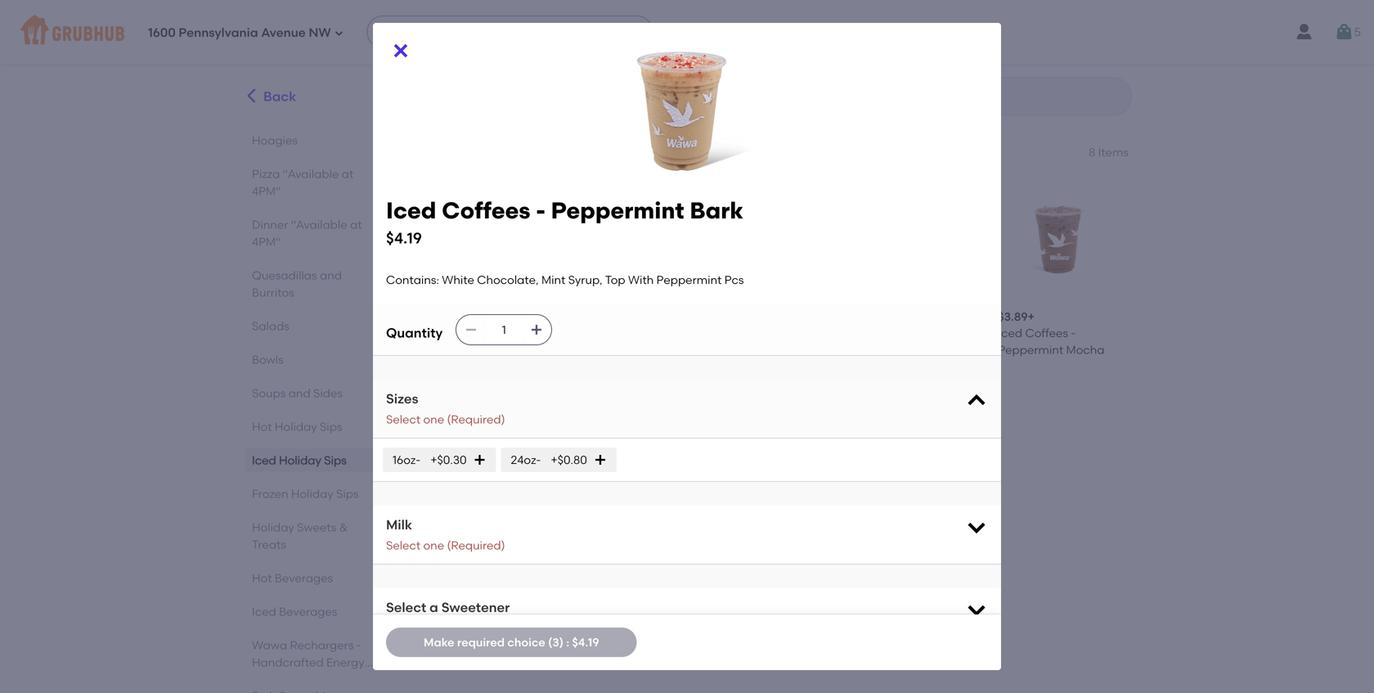 Task type: vqa. For each thing, say whether or not it's contained in the screenshot.
- within Wawa Rechargers - Handcrafted Energy Drinks (Contains Caffeine)
yes



Task type: locate. For each thing, give the bounding box(es) containing it.
1 vertical spatial $4.19
[[572, 635, 600, 649]]

(required) for sizes
[[447, 413, 505, 427]]

lattes
[[464, 326, 499, 340], [605, 326, 639, 340]]

peppermint inside cold brews - peppermint mocha
[[577, 575, 643, 589]]

0 vertical spatial select
[[386, 413, 421, 427]]

0 vertical spatial beverages
[[275, 571, 333, 585]]

2 lattes from the left
[[605, 326, 639, 340]]

at down pizza "available at 4pm" tab
[[350, 218, 362, 232]]

beverages up iced beverages
[[275, 571, 333, 585]]

required
[[457, 635, 505, 649]]

holiday for frozen
[[291, 487, 334, 501]]

hoagies tab
[[252, 132, 379, 149]]

1 horizontal spatial cookie
[[938, 343, 978, 357]]

(contains
[[289, 673, 343, 687]]

1 cookie from the left
[[473, 343, 512, 357]]

1 sugar from the left
[[437, 343, 470, 357]]

hot down soups
[[252, 420, 272, 434]]

1 horizontal spatial sugar
[[903, 343, 936, 357]]

lattes down $6.09
[[464, 326, 499, 340]]

iced for iced holiday sips
[[252, 453, 276, 467]]

1 vertical spatial sips
[[324, 453, 347, 467]]

1 vertical spatial bark
[[786, 343, 811, 357]]

recharger energy drinks - winter blues (blue raspberry, vanilla) image
[[718, 411, 839, 531]]

- inside $5.49 + cold brews - peppermint bark
[[502, 559, 507, 572]]

one
[[424, 413, 445, 427], [424, 539, 445, 552]]

0 vertical spatial one
[[424, 413, 445, 427]]

one up +$0.30
[[424, 413, 445, 427]]

2 brews from the left
[[607, 559, 640, 572]]

"available inside dinner "available at 4pm"
[[291, 218, 348, 232]]

sips for iced holiday sips
[[324, 453, 347, 467]]

bark
[[690, 197, 744, 224], [786, 343, 811, 357], [505, 575, 530, 589]]

frosted inside "iced coffees - frosted sugar cookie"
[[858, 343, 900, 357]]

iced for iced lattes - peppermint mocha
[[577, 326, 602, 340]]

quesadillas and burritos tab
[[252, 267, 379, 301]]

bark for iced coffees - peppermint bark $4.19
[[690, 197, 744, 224]]

brews
[[466, 559, 499, 572], [607, 559, 640, 572]]

$4.19 right the :
[[572, 635, 600, 649]]

sips
[[320, 420, 343, 434], [324, 453, 347, 467], [336, 487, 359, 501]]

(required) inside milk select one (required)
[[447, 539, 505, 552]]

caret left icon image
[[243, 87, 260, 105]]

2 horizontal spatial svg image
[[966, 516, 989, 539]]

cookie
[[473, 343, 512, 357], [938, 343, 978, 357]]

sips for frozen holiday sips
[[336, 487, 359, 501]]

burritos
[[252, 286, 294, 300]]

0 horizontal spatial cold
[[437, 559, 464, 572]]

one inside sizes select one (required)
[[424, 413, 445, 427]]

0 vertical spatial svg image
[[531, 323, 544, 337]]

1 vertical spatial at
[[350, 218, 362, 232]]

(required) up +$0.30
[[447, 413, 505, 427]]

syrup,
[[569, 273, 603, 287]]

2 vertical spatial select
[[386, 599, 427, 615]]

1 horizontal spatial frosted
[[858, 343, 900, 357]]

wawa rechargers - handcrafted energy drinks (contains caffeine) tab
[[252, 637, 379, 693]]

select inside sizes select one (required)
[[386, 413, 421, 427]]

0 horizontal spatial lattes
[[464, 326, 499, 340]]

5 button
[[1335, 17, 1362, 47]]

brews inside cold brews - peppermint mocha
[[607, 559, 640, 572]]

iced
[[386, 197, 437, 224], [437, 326, 461, 340], [577, 326, 602, 340], [718, 326, 742, 340], [858, 326, 883, 340], [999, 326, 1023, 340], [252, 453, 276, 467], [252, 605, 276, 619]]

sugar
[[437, 343, 470, 357], [903, 343, 936, 357]]

+ for $5.49
[[466, 542, 473, 556]]

iced coffees - peppermint bark $4.19
[[386, 197, 744, 247]]

- inside "iced coffees - frosted sugar cookie"
[[931, 326, 936, 340]]

0 vertical spatial at
[[342, 167, 354, 181]]

cold
[[437, 559, 464, 572], [577, 559, 604, 572]]

0 vertical spatial drinks
[[718, 575, 752, 589]]

- inside the $3.89 + iced coffees - peppermint mocha
[[1072, 326, 1077, 340]]

0 vertical spatial $4.19
[[386, 229, 422, 247]]

1 horizontal spatial lattes
[[605, 326, 639, 340]]

holiday
[[275, 420, 317, 434], [279, 453, 322, 467], [291, 487, 334, 501], [252, 521, 294, 534]]

mocha
[[645, 343, 684, 357], [1067, 343, 1105, 357], [645, 575, 684, 589]]

1 horizontal spatial cold
[[577, 559, 604, 572]]

iced inside iced coffees - peppermint bark $4.19
[[386, 197, 437, 224]]

wawa
[[252, 638, 287, 652]]

iced for iced coffees - peppermint bark
[[718, 326, 742, 340]]

frozen
[[252, 487, 289, 501]]

iced coffees - peppermint mocha image
[[999, 178, 1120, 299]]

holiday up treats
[[252, 521, 294, 534]]

0 horizontal spatial energy
[[327, 656, 365, 669]]

4pm" inside pizza "available at 4pm"
[[252, 184, 281, 198]]

iced lattes - frosted sugar cookie image
[[437, 178, 558, 299]]

iced coffees - peppermint bark image
[[718, 178, 839, 299]]

bark inside iced coffees - peppermint bark
[[786, 343, 811, 357]]

1 vertical spatial and
[[289, 386, 311, 400]]

$4.19 for iced coffees - peppermint bark
[[386, 229, 422, 247]]

beverages
[[275, 571, 333, 585], [279, 605, 338, 619]]

mocha for iced lattes - peppermint mocha
[[645, 343, 684, 357]]

0 horizontal spatial brews
[[466, 559, 499, 572]]

2 vertical spatial sips
[[336, 487, 359, 501]]

2 cold from the left
[[577, 559, 604, 572]]

0 vertical spatial bark
[[690, 197, 744, 224]]

hot beverages tab
[[252, 570, 379, 587]]

(required) for milk
[[447, 539, 505, 552]]

bark for iced coffees - peppermint bark
[[786, 343, 811, 357]]

0 horizontal spatial sugar
[[437, 343, 470, 357]]

1 horizontal spatial bark
[[690, 197, 744, 224]]

iced lattes - peppermint mocha button
[[571, 172, 705, 365]]

1 horizontal spatial $4.19
[[572, 635, 600, 649]]

one up a at the left bottom of page
[[424, 539, 445, 552]]

1 select from the top
[[386, 413, 421, 427]]

1 hot from the top
[[252, 420, 272, 434]]

pizza
[[252, 167, 280, 181]]

0 vertical spatial 4pm"
[[252, 184, 281, 198]]

hot for hot beverages
[[252, 571, 272, 585]]

holiday inside "tab"
[[275, 420, 317, 434]]

at inside pizza "available at 4pm"
[[342, 167, 354, 181]]

1 4pm" from the top
[[252, 184, 281, 198]]

+ inside the $3.89 + iced coffees - peppermint mocha
[[1028, 310, 1035, 324]]

+ inside $5.49 + cold brews - peppermint bark
[[466, 542, 473, 556]]

coffees inside iced coffees - peppermint bark $4.19
[[442, 197, 531, 224]]

1 brews from the left
[[466, 559, 499, 572]]

holiday sweets & treats tab
[[252, 519, 379, 553]]

0 vertical spatial and
[[320, 268, 342, 282]]

0 vertical spatial sips
[[320, 420, 343, 434]]

coffees inside "iced coffees - frosted sugar cookie"
[[885, 326, 928, 340]]

1 vertical spatial select
[[386, 539, 421, 552]]

select down sizes
[[386, 413, 421, 427]]

dinner "available at 4pm" tab
[[252, 216, 379, 250]]

coffees
[[442, 197, 531, 224], [745, 326, 788, 340], [885, 326, 928, 340], [1026, 326, 1069, 340]]

1 cold from the left
[[437, 559, 464, 572]]

and
[[320, 268, 342, 282], [289, 386, 311, 400]]

iced coffees - peppermint bark button
[[711, 172, 845, 365]]

holiday down iced holiday sips tab
[[291, 487, 334, 501]]

frosted
[[509, 326, 551, 340], [858, 343, 900, 357]]

1 horizontal spatial svg image
[[594, 453, 607, 467]]

1 horizontal spatial brews
[[607, 559, 640, 572]]

sips inside "tab"
[[320, 420, 343, 434]]

1 vertical spatial energy
[[327, 656, 365, 669]]

hot inside tab
[[252, 571, 272, 585]]

hot inside "tab"
[[252, 420, 272, 434]]

milk
[[386, 517, 413, 533]]

2 cookie from the left
[[938, 343, 978, 357]]

1 vertical spatial drinks
[[252, 673, 286, 687]]

"available down pizza "available at 4pm" tab
[[291, 218, 348, 232]]

cold brews - peppermint bark image
[[437, 411, 558, 531]]

4pm" inside dinner "available at 4pm"
[[252, 235, 281, 249]]

4pm" down the pizza
[[252, 184, 281, 198]]

1 vertical spatial beverages
[[279, 605, 338, 619]]

holiday inside "holiday sweets & treats"
[[252, 521, 294, 534]]

drinks up the (blue
[[718, 575, 752, 589]]

iced holiday sips
[[252, 453, 347, 467]]

drinks
[[718, 575, 752, 589], [252, 673, 286, 687]]

$4.19
[[386, 229, 422, 247], [572, 635, 600, 649]]

1 vertical spatial hot
[[252, 571, 272, 585]]

1 vertical spatial one
[[424, 539, 445, 552]]

1 vertical spatial frosted
[[858, 343, 900, 357]]

cold inside cold brews - peppermint mocha
[[577, 559, 604, 572]]

beverages down hot beverages tab
[[279, 605, 338, 619]]

2 hot from the top
[[252, 571, 272, 585]]

0 vertical spatial "available
[[283, 167, 339, 181]]

1 horizontal spatial drinks
[[718, 575, 752, 589]]

energy down rechargers
[[327, 656, 365, 669]]

2 4pm" from the top
[[252, 235, 281, 249]]

$6.09
[[437, 310, 467, 324]]

4pm" down dinner
[[252, 235, 281, 249]]

energy
[[779, 559, 817, 572], [327, 656, 365, 669]]

holiday down soups and sides
[[275, 420, 317, 434]]

coffees inside iced coffees - peppermint bark
[[745, 326, 788, 340]]

energy up winter
[[779, 559, 817, 572]]

- inside iced coffees - peppermint bark
[[791, 326, 796, 340]]

sips down the sides
[[320, 420, 343, 434]]

iced beverages tab
[[252, 603, 379, 620]]

and inside quesadillas and burritos
[[320, 268, 342, 282]]

iced inside iced coffees - peppermint bark
[[718, 326, 742, 340]]

at inside dinner "available at 4pm"
[[350, 218, 362, 232]]

+ inside $6.09 + iced lattes - frosted sugar cookie
[[467, 310, 474, 324]]

iced inside $6.09 + iced lattes - frosted sugar cookie
[[437, 326, 461, 340]]

1 vertical spatial svg image
[[594, 453, 607, 467]]

coffees for iced coffees - frosted sugar cookie
[[885, 326, 928, 340]]

0 horizontal spatial svg image
[[531, 323, 544, 337]]

0 horizontal spatial frosted
[[509, 326, 551, 340]]

svg image
[[531, 323, 544, 337], [594, 453, 607, 467], [966, 516, 989, 539]]

- inside cold brews - peppermint mocha
[[642, 559, 647, 572]]

0 vertical spatial (required)
[[447, 413, 505, 427]]

"available
[[283, 167, 339, 181], [291, 218, 348, 232]]

select left a at the left bottom of page
[[386, 599, 427, 615]]

white
[[442, 273, 475, 287]]

0 vertical spatial energy
[[779, 559, 817, 572]]

sizes select one (required)
[[386, 391, 505, 427]]

0 horizontal spatial cookie
[[473, 343, 512, 357]]

sweets
[[297, 521, 337, 534]]

salads tab
[[252, 318, 379, 335]]

1 horizontal spatial and
[[320, 268, 342, 282]]

$4.19 inside iced coffees - peppermint bark $4.19
[[386, 229, 422, 247]]

+ for $3.89
[[1028, 310, 1035, 324]]

"available inside pizza "available at 4pm"
[[283, 167, 339, 181]]

drinks inside recharger energy drinks - winter blues (blue raspberry, vanilla)
[[718, 575, 752, 589]]

iced beverages
[[252, 605, 338, 619]]

back
[[264, 89, 296, 105]]

and left the sides
[[289, 386, 311, 400]]

1600
[[148, 25, 176, 40]]

contains: white chocolate, mint syrup, top with peppermint pcs
[[386, 273, 744, 287]]

lattes down top
[[605, 326, 639, 340]]

dinner "available at 4pm"
[[252, 218, 362, 249]]

2 sugar from the left
[[903, 343, 936, 357]]

0 horizontal spatial bark
[[505, 575, 530, 589]]

0 horizontal spatial and
[[289, 386, 311, 400]]

(required) up sweetener
[[447, 539, 505, 552]]

iced inside the $3.89 + iced coffees - peppermint mocha
[[999, 326, 1023, 340]]

frozen holiday sips
[[252, 487, 359, 501]]

iced coffees - frosted sugar cookie button
[[852, 172, 986, 365]]

"available for dinner
[[291, 218, 348, 232]]

$3.89 + iced coffees - peppermint mocha
[[999, 310, 1105, 357]]

-
[[536, 197, 546, 224], [501, 326, 506, 340], [642, 326, 647, 340], [791, 326, 796, 340], [931, 326, 936, 340], [1072, 326, 1077, 340], [502, 559, 507, 572], [642, 559, 647, 572], [754, 575, 759, 589], [357, 638, 361, 652]]

mocha inside cold brews - peppermint mocha
[[645, 575, 684, 589]]

0 horizontal spatial drinks
[[252, 673, 286, 687]]

hot down treats
[[252, 571, 272, 585]]

soups and sides
[[252, 386, 343, 400]]

0 vertical spatial hot
[[252, 420, 272, 434]]

1 vertical spatial 4pm"
[[252, 235, 281, 249]]

holiday down hot holiday sips
[[279, 453, 322, 467]]

1 horizontal spatial energy
[[779, 559, 817, 572]]

1 one from the top
[[424, 413, 445, 427]]

select down milk
[[386, 539, 421, 552]]

1 lattes from the left
[[464, 326, 499, 340]]

- inside recharger energy drinks - winter blues (blue raspberry, vanilla)
[[754, 575, 759, 589]]

2 (required) from the top
[[447, 539, 505, 552]]

mocha inside the $3.89 + iced coffees - peppermint mocha
[[1067, 343, 1105, 357]]

and down "dinner "available at 4pm"" tab
[[320, 268, 342, 282]]

peppermint inside iced coffees - peppermint bark
[[718, 343, 783, 357]]

at
[[342, 167, 354, 181], [350, 218, 362, 232]]

5
[[1355, 25, 1362, 39]]

iced coffees - frosted sugar cookie
[[858, 326, 978, 357]]

4pm" for dinner "available at 4pm"
[[252, 235, 281, 249]]

one inside milk select one (required)
[[424, 539, 445, 552]]

cold inside $5.49 + cold brews - peppermint bark
[[437, 559, 464, 572]]

at down the hoagies tab
[[342, 167, 354, 181]]

iced inside "iced coffees - frosted sugar cookie"
[[858, 326, 883, 340]]

2 one from the top
[[424, 539, 445, 552]]

coffees inside the $3.89 + iced coffees - peppermint mocha
[[1026, 326, 1069, 340]]

tab
[[252, 687, 379, 693]]

2 vertical spatial bark
[[505, 575, 530, 589]]

sides
[[313, 386, 343, 400]]

hot
[[252, 420, 272, 434], [252, 571, 272, 585]]

3 select from the top
[[386, 599, 427, 615]]

drinks up caffeine)
[[252, 673, 286, 687]]

2 horizontal spatial bark
[[786, 343, 811, 357]]

$4.19 up contains:
[[386, 229, 422, 247]]

sips down hot holiday sips "tab"
[[324, 453, 347, 467]]

recharger
[[718, 559, 776, 572]]

"available down the hoagies tab
[[283, 167, 339, 181]]

1 vertical spatial "available
[[291, 218, 348, 232]]

caffeine)
[[252, 690, 304, 693]]

soups and sides tab
[[252, 385, 379, 402]]

one for milk
[[424, 539, 445, 552]]

sips up &
[[336, 487, 359, 501]]

- inside iced coffees - peppermint bark $4.19
[[536, 197, 546, 224]]

1 vertical spatial (required)
[[447, 539, 505, 552]]

lattes inside $6.09 + iced lattes - frosted sugar cookie
[[464, 326, 499, 340]]

$5.49
[[437, 542, 466, 556]]

0 vertical spatial frosted
[[509, 326, 551, 340]]

one for sizes
[[424, 413, 445, 427]]

(required) inside sizes select one (required)
[[447, 413, 505, 427]]

mocha inside the iced lattes - peppermint mocha
[[645, 343, 684, 357]]

select inside milk select one (required)
[[386, 539, 421, 552]]

iced inside the iced lattes - peppermint mocha
[[577, 326, 602, 340]]

1 (required) from the top
[[447, 413, 505, 427]]

+$0.30
[[431, 453, 467, 467]]

bark inside iced coffees - peppermint bark $4.19
[[690, 197, 744, 224]]

pcs
[[725, 273, 744, 287]]

milk select one (required)
[[386, 517, 505, 552]]

and for quesadillas
[[320, 268, 342, 282]]

2 select from the top
[[386, 539, 421, 552]]

0 horizontal spatial $4.19
[[386, 229, 422, 247]]

svg image
[[1335, 22, 1355, 42], [334, 28, 344, 38], [391, 41, 411, 61], [465, 323, 478, 337], [966, 390, 989, 413], [473, 453, 487, 467], [966, 598, 989, 621]]



Task type: describe. For each thing, give the bounding box(es) containing it.
treats
[[252, 538, 286, 552]]

$3.89
[[999, 310, 1028, 324]]

sips for hot holiday sips
[[320, 420, 343, 434]]

$5.49 + cold brews - peppermint bark
[[437, 542, 530, 589]]

energy inside wawa rechargers - handcrafted energy drinks (contains caffeine)
[[327, 656, 365, 669]]

$4.19 for make required choice (3)
[[572, 635, 600, 649]]

iced lattes - peppermint mocha image
[[577, 178, 698, 299]]

items
[[1099, 145, 1129, 159]]

at for dinner "available at 4pm"
[[350, 218, 362, 232]]

bowls tab
[[252, 351, 379, 368]]

+$0.80
[[551, 453, 588, 467]]

(3)
[[548, 635, 564, 649]]

svg image inside 5 "button"
[[1335, 22, 1355, 42]]

a
[[430, 599, 439, 615]]

$6.09 + iced lattes - frosted sugar cookie
[[437, 310, 551, 357]]

hot for hot holiday sips
[[252, 420, 272, 434]]

handcrafted
[[252, 656, 324, 669]]

- inside $6.09 + iced lattes - frosted sugar cookie
[[501, 326, 506, 340]]

brews inside $5.49 + cold brews - peppermint bark
[[466, 559, 499, 572]]

raspberry,
[[749, 592, 808, 606]]

mocha for cold brews - peppermint mocha
[[645, 575, 684, 589]]

mint
[[542, 273, 566, 287]]

- inside the iced lattes - peppermint mocha
[[642, 326, 647, 340]]

16oz-
[[393, 453, 421, 467]]

drinks inside wawa rechargers - handcrafted energy drinks (contains caffeine)
[[252, 673, 286, 687]]

back button
[[242, 77, 297, 116]]

salads
[[252, 319, 290, 333]]

peppermint inside the iced lattes - peppermint mocha
[[577, 343, 643, 357]]

wawa rechargers - handcrafted energy drinks (contains caffeine)
[[252, 638, 365, 693]]

winter
[[762, 575, 799, 589]]

vanilla)
[[718, 608, 759, 622]]

hoagies
[[252, 133, 298, 147]]

quesadillas and burritos
[[252, 268, 342, 300]]

iced lattes - peppermint mocha
[[577, 326, 684, 357]]

frosted inside $6.09 + iced lattes - frosted sugar cookie
[[509, 326, 551, 340]]

recharger energy drinks - winter blues (blue raspberry, vanilla) button
[[711, 404, 845, 622]]

sugar inside $6.09 + iced lattes - frosted sugar cookie
[[437, 343, 470, 357]]

peppermint inside the $3.89 + iced coffees - peppermint mocha
[[999, 343, 1064, 357]]

pennsylvania
[[179, 25, 258, 40]]

at for pizza "available at 4pm"
[[342, 167, 354, 181]]

sizes
[[386, 391, 419, 407]]

hot holiday sips tab
[[252, 418, 379, 435]]

bowls
[[252, 353, 284, 367]]

"available for pizza
[[283, 167, 339, 181]]

quantity
[[386, 325, 443, 341]]

select a sweetener
[[386, 599, 510, 615]]

+ for $6.09
[[467, 310, 474, 324]]

pizza "available at 4pm"
[[252, 167, 354, 198]]

8
[[1089, 145, 1096, 159]]

energy inside recharger energy drinks - winter blues (blue raspberry, vanilla)
[[779, 559, 817, 572]]

iced for iced coffees - peppermint bark $4.19
[[386, 197, 437, 224]]

iced holiday sips tab
[[252, 452, 379, 469]]

24oz-
[[511, 453, 541, 467]]

beverages for hot beverages
[[275, 571, 333, 585]]

beverages for iced beverages
[[279, 605, 338, 619]]

top
[[605, 273, 626, 287]]

cold brews - peppermint mocha image
[[577, 411, 698, 531]]

cold brews - peppermint mocha button
[[571, 404, 705, 614]]

peppermint inside iced coffees - peppermint bark $4.19
[[551, 197, 685, 224]]

recharger energy drinks - winter blues (blue raspberry, vanilla)
[[718, 559, 831, 622]]

cold brews - peppermint mocha
[[577, 559, 684, 589]]

hot beverages
[[252, 571, 333, 585]]

iced coffees - peppermint bark
[[718, 326, 811, 357]]

select for sizes
[[386, 413, 421, 427]]

4pm" for pizza "available at 4pm"
[[252, 184, 281, 198]]

holiday for hot
[[275, 420, 317, 434]]

holiday for iced
[[279, 453, 322, 467]]

&
[[339, 521, 348, 534]]

make
[[424, 635, 455, 649]]

blues
[[802, 575, 831, 589]]

dinner
[[252, 218, 288, 232]]

bark inside $5.49 + cold brews - peppermint bark
[[505, 575, 530, 589]]

and for soups
[[289, 386, 311, 400]]

rechargers
[[290, 638, 354, 652]]

2 vertical spatial svg image
[[966, 516, 989, 539]]

Input item quantity number field
[[486, 315, 522, 345]]

choice
[[508, 635, 546, 649]]

make required choice (3) : $4.19
[[424, 635, 600, 649]]

main navigation navigation
[[0, 0, 1375, 64]]

nw
[[309, 25, 331, 40]]

soups
[[252, 386, 286, 400]]

sweetener
[[442, 599, 510, 615]]

cookie inside "iced coffees - frosted sugar cookie"
[[938, 343, 978, 357]]

8 items
[[1089, 145, 1129, 159]]

1600 pennsylvania avenue nw
[[148, 25, 331, 40]]

chocolate,
[[477, 273, 539, 287]]

- inside wawa rechargers - handcrafted energy drinks (contains caffeine)
[[357, 638, 361, 652]]

avenue
[[261, 25, 306, 40]]

contains:
[[386, 273, 439, 287]]

(blue
[[718, 592, 746, 606]]

frozen holiday sips tab
[[252, 485, 379, 503]]

quesadillas
[[252, 268, 317, 282]]

hot holiday sips
[[252, 420, 343, 434]]

with
[[629, 273, 654, 287]]

holiday sweets & treats
[[252, 521, 348, 552]]

iced for iced beverages
[[252, 605, 276, 619]]

coffees for iced coffees - peppermint bark
[[745, 326, 788, 340]]

cookie inside $6.09 + iced lattes - frosted sugar cookie
[[473, 343, 512, 357]]

coffees for iced coffees - peppermint bark $4.19
[[442, 197, 531, 224]]

pizza "available at 4pm" tab
[[252, 165, 379, 200]]

select for milk
[[386, 539, 421, 552]]

:
[[567, 635, 570, 649]]

iced for iced coffees - frosted sugar cookie
[[858, 326, 883, 340]]

lattes inside the iced lattes - peppermint mocha
[[605, 326, 639, 340]]

peppermint inside $5.49 + cold brews - peppermint bark
[[437, 575, 502, 589]]

sugar inside "iced coffees - frosted sugar cookie"
[[903, 343, 936, 357]]



